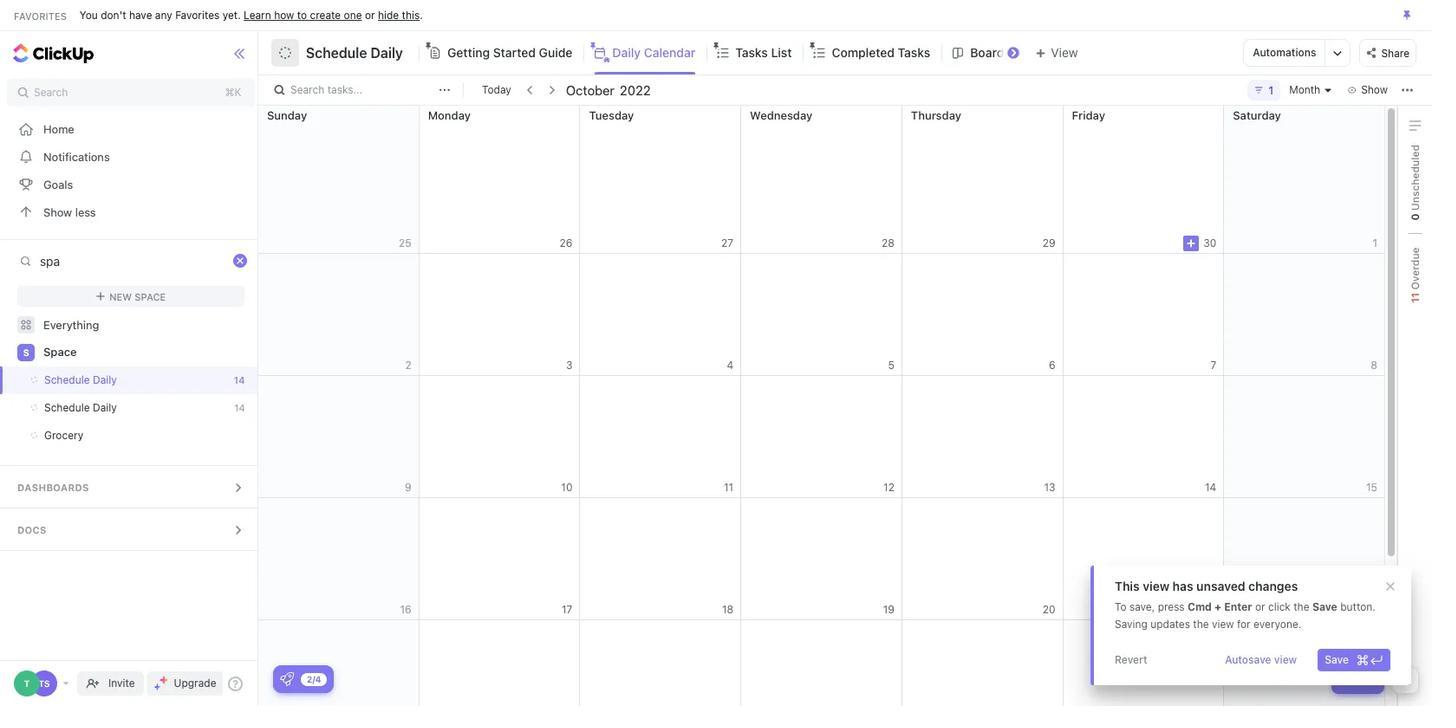 Task type: locate. For each thing, give the bounding box(es) containing it.
0 vertical spatial view
[[1143, 579, 1170, 594]]

4 row from the top
[[258, 499, 1386, 621]]

calendar
[[644, 45, 696, 60]]

tasks right completed on the top right of the page
[[898, 45, 931, 60]]

daily calendar link
[[613, 31, 703, 75]]

schedule daily up the grocery at the left of page
[[44, 402, 117, 415]]

schedule daily down everything
[[44, 374, 117, 387]]

0 vertical spatial 14
[[234, 375, 245, 386]]

view
[[1051, 45, 1078, 60]]

save button
[[1318, 650, 1391, 672]]

unsaved
[[1197, 579, 1246, 594]]

upgrade
[[174, 677, 216, 690]]

sunday
[[267, 108, 307, 122]]

notifications link
[[0, 143, 262, 171]]

1 vertical spatial save
[[1325, 654, 1349, 667]]

0 vertical spatial schedule daily
[[306, 45, 403, 61]]

search up home
[[34, 86, 68, 99]]

11
[[1409, 293, 1422, 303], [724, 481, 734, 494]]

0 horizontal spatial search
[[34, 86, 68, 99]]

clear search image
[[235, 255, 247, 267]]

or inside the this view has unsaved changes to save, press cmd + enter or click the save button. saving updates the view for everyone.
[[1256, 601, 1266, 614]]

1 horizontal spatial 11
[[1409, 293, 1422, 303]]

grid
[[258, 106, 1386, 707]]

daily down hide
[[371, 45, 403, 61]]

favorites right any
[[175, 8, 220, 21]]

Filter Lists, Docs, & Folders text field
[[40, 248, 229, 274]]

share
[[1382, 47, 1410, 60]]

1
[[1269, 83, 1274, 97], [1373, 236, 1378, 249]]

space right the new
[[135, 291, 166, 302]]

show inside dropdown button
[[1362, 83, 1388, 96]]

schedule daily link up the grocery at the left of page
[[0, 395, 228, 422]]

t
[[24, 679, 30, 689]]

daily
[[371, 45, 403, 61], [613, 45, 641, 60], [93, 374, 117, 387], [93, 402, 117, 415]]

schedule daily link up grocery link
[[0, 367, 228, 395]]

enter
[[1225, 601, 1253, 614]]

don't
[[101, 8, 126, 21]]

14
[[234, 375, 245, 386], [235, 402, 245, 414], [1205, 481, 1217, 494]]

you
[[80, 8, 98, 21]]

7
[[1211, 359, 1217, 372]]

october
[[566, 82, 615, 98]]

30
[[1204, 236, 1217, 249]]

1 vertical spatial schedule daily
[[44, 374, 117, 387]]

2 schedule daily link from the top
[[0, 395, 228, 422]]

1 left overdue
[[1373, 236, 1378, 249]]

2 vertical spatial schedule
[[44, 402, 90, 415]]

sparkle svg 2 image
[[154, 684, 161, 691]]

show for show less
[[43, 205, 72, 219]]

guide
[[539, 45, 573, 60]]

1 horizontal spatial show
[[1362, 83, 1388, 96]]

1 row from the top
[[258, 106, 1386, 254]]

everyone.
[[1254, 618, 1302, 631]]

tuesday
[[589, 108, 634, 122]]

view down the everyone.
[[1275, 654, 1298, 667]]

1 vertical spatial show
[[43, 205, 72, 219]]

docs
[[17, 525, 47, 536]]

the down cmd
[[1194, 618, 1209, 631]]

space down everything
[[43, 345, 77, 359]]

click
[[1269, 601, 1291, 614]]

2 row from the top
[[258, 254, 1386, 376]]

completed
[[832, 45, 895, 60]]

1 vertical spatial schedule
[[44, 374, 90, 387]]

0 vertical spatial the
[[1294, 601, 1310, 614]]

0 horizontal spatial view
[[1143, 579, 1170, 594]]

wednesday
[[750, 108, 813, 122]]

save inside button
[[1325, 654, 1349, 667]]

dropdown menu image
[[1187, 239, 1196, 248]]

1 button
[[1248, 80, 1281, 101]]

show down share button
[[1362, 83, 1388, 96]]

cmd
[[1188, 601, 1212, 614]]

2 vertical spatial schedule daily
[[44, 402, 117, 415]]

0 vertical spatial show
[[1362, 83, 1388, 96]]

13
[[1045, 481, 1056, 494]]

have
[[129, 8, 152, 21]]

17
[[562, 603, 573, 616]]

1 horizontal spatial or
[[1256, 601, 1266, 614]]

onboarding checklist button image
[[280, 673, 294, 687]]

today button
[[479, 82, 515, 99]]

row containing 2
[[258, 254, 1386, 376]]

schedule daily inside button
[[306, 45, 403, 61]]

save down 'button.'
[[1325, 654, 1349, 667]]

view up the save,
[[1143, 579, 1170, 594]]

search
[[291, 83, 325, 96], [34, 86, 68, 99]]

0 horizontal spatial 11
[[724, 481, 734, 494]]

search inside sidebar navigation
[[34, 86, 68, 99]]

1 up saturday
[[1269, 83, 1274, 97]]

the
[[1294, 601, 1310, 614], [1194, 618, 1209, 631]]

0 vertical spatial or
[[365, 8, 375, 21]]

1 horizontal spatial the
[[1294, 601, 1310, 614]]

10
[[561, 481, 573, 494]]

view down "+"
[[1212, 618, 1235, 631]]

0 horizontal spatial or
[[365, 8, 375, 21]]

1 tasks from the left
[[736, 45, 768, 60]]

⌘k
[[225, 86, 242, 99]]

2 tasks from the left
[[898, 45, 931, 60]]

0 horizontal spatial tasks
[[736, 45, 768, 60]]

space
[[135, 291, 166, 302], [43, 345, 77, 359]]

schedule for second schedule daily link from the bottom
[[44, 374, 90, 387]]

favorites left you
[[14, 10, 67, 21]]

1 horizontal spatial 1
[[1373, 236, 1378, 249]]

view for autosave
[[1275, 654, 1298, 667]]

show inside sidebar navigation
[[43, 205, 72, 219]]

1 vertical spatial space
[[43, 345, 77, 359]]

this
[[1115, 579, 1140, 594]]

1 vertical spatial the
[[1194, 618, 1209, 631]]

favorites
[[175, 8, 220, 21], [14, 10, 67, 21]]

show down goals
[[43, 205, 72, 219]]

0 horizontal spatial the
[[1194, 618, 1209, 631]]

1 horizontal spatial tasks
[[898, 45, 931, 60]]

monday
[[428, 108, 471, 122]]

row
[[258, 106, 1386, 254], [258, 254, 1386, 376], [258, 376, 1386, 499], [258, 499, 1386, 621], [258, 621, 1386, 707]]

sparkle svg 1 image
[[159, 676, 168, 685]]

schedule daily up tasks...
[[306, 45, 403, 61]]

or right one
[[365, 8, 375, 21]]

14 for second schedule daily link from the top of the sidebar navigation
[[235, 402, 245, 414]]

2 vertical spatial view
[[1275, 654, 1298, 667]]

0 horizontal spatial 1
[[1269, 83, 1274, 97]]

today
[[482, 83, 511, 96]]

15
[[1367, 481, 1378, 494]]

show
[[1362, 83, 1388, 96], [43, 205, 72, 219]]

1 vertical spatial 1
[[1373, 236, 1378, 249]]

autosave view button
[[1219, 650, 1304, 672]]

1 vertical spatial 11
[[724, 481, 734, 494]]

goals
[[43, 177, 73, 191]]

yet.
[[223, 8, 241, 21]]

saturday
[[1233, 108, 1282, 122]]

20
[[1043, 603, 1056, 616]]

row containing 16
[[258, 499, 1386, 621]]

0 vertical spatial space
[[135, 291, 166, 302]]

1 horizontal spatial search
[[291, 83, 325, 96]]

1 horizontal spatial view
[[1212, 618, 1235, 631]]

search for search tasks...
[[291, 83, 325, 96]]

onboarding checklist button element
[[280, 673, 294, 687]]

completed tasks
[[832, 45, 931, 60]]

view inside button
[[1275, 654, 1298, 667]]

1 horizontal spatial favorites
[[175, 8, 220, 21]]

8
[[1371, 359, 1378, 372]]

1 vertical spatial 14
[[235, 402, 245, 414]]

0 vertical spatial save
[[1313, 601, 1338, 614]]

search for search
[[34, 86, 68, 99]]

0
[[1409, 214, 1422, 221]]

5 row from the top
[[258, 621, 1386, 707]]

learn
[[244, 8, 271, 21]]

notifications
[[43, 150, 110, 163]]

started
[[493, 45, 536, 60]]

2 vertical spatial 14
[[1205, 481, 1217, 494]]

0 horizontal spatial show
[[43, 205, 72, 219]]

view for this
[[1143, 579, 1170, 594]]

show for show
[[1362, 83, 1388, 96]]

tasks left list
[[736, 45, 768, 60]]

or left click
[[1256, 601, 1266, 614]]

tasks
[[736, 45, 768, 60], [898, 45, 931, 60]]

save left 'button.'
[[1313, 601, 1338, 614]]

3 row from the top
[[258, 376, 1386, 499]]

automations
[[1253, 46, 1317, 59]]

daily up 2022
[[613, 45, 641, 60]]

0 horizontal spatial favorites
[[14, 10, 67, 21]]

2 horizontal spatial view
[[1275, 654, 1298, 667]]

view button
[[1022, 42, 1084, 64]]

0 vertical spatial schedule
[[306, 45, 367, 61]]

1 schedule daily link from the top
[[0, 367, 228, 395]]

0 horizontal spatial space
[[43, 345, 77, 359]]

search up sunday on the left of the page
[[291, 83, 325, 96]]

saving
[[1115, 618, 1148, 631]]

the right click
[[1294, 601, 1310, 614]]

1 horizontal spatial space
[[135, 291, 166, 302]]

create
[[310, 8, 341, 21]]

share button
[[1360, 39, 1417, 67]]

0 vertical spatial 1
[[1269, 83, 1274, 97]]

everything
[[43, 318, 99, 332]]

1 vertical spatial or
[[1256, 601, 1266, 614]]



Task type: describe. For each thing, give the bounding box(es) containing it.
or for favorites
[[365, 8, 375, 21]]

overdue
[[1409, 248, 1422, 293]]

autosave
[[1226, 654, 1272, 667]]

ts
[[39, 679, 50, 689]]

revert button
[[1108, 650, 1155, 672]]

schedule for second schedule daily link from the top of the sidebar navigation
[[44, 402, 90, 415]]

19
[[883, 603, 895, 616]]

month
[[1290, 83, 1321, 96]]

list
[[771, 45, 792, 60]]

schedule inside button
[[306, 45, 367, 61]]

show less
[[43, 205, 96, 219]]

button.
[[1341, 601, 1376, 614]]

16
[[400, 603, 412, 616]]

daily up grocery link
[[93, 402, 117, 415]]

+
[[1215, 601, 1222, 614]]

row containing 9
[[258, 376, 1386, 499]]

new
[[109, 291, 132, 302]]

11 inside row
[[724, 481, 734, 494]]

spaces
[[17, 256, 58, 267]]

how
[[274, 8, 294, 21]]

october 2022
[[566, 82, 651, 98]]

grocery
[[44, 429, 83, 442]]

2022
[[620, 82, 651, 98]]

completed tasks link
[[832, 31, 938, 75]]

or for changes
[[1256, 601, 1266, 614]]

schedule daily button
[[299, 34, 403, 72]]

has
[[1173, 579, 1194, 594]]

4
[[727, 359, 734, 372]]

daily down space link
[[93, 374, 117, 387]]

save inside the this view has unsaved changes to save, press cmd + enter or click the save button. saving updates the view for everyone.
[[1313, 601, 1338, 614]]

learn how to create one link
[[244, 8, 362, 21]]

home link
[[0, 115, 262, 143]]

search tasks...
[[291, 83, 363, 96]]

tasks list
[[736, 45, 792, 60]]

0 vertical spatial 11
[[1409, 293, 1422, 303]]

.
[[420, 8, 423, 21]]

grid containing sunday
[[258, 106, 1386, 707]]

sidebar navigation
[[0, 31, 262, 707]]

new space
[[109, 291, 166, 302]]

1 vertical spatial view
[[1212, 618, 1235, 631]]

schedule daily for second schedule daily link from the bottom
[[44, 374, 117, 387]]

schedule daily for second schedule daily link from the top of the sidebar navigation
[[44, 402, 117, 415]]

you don't have any favorites yet. learn how to create one or hide this .
[[80, 8, 423, 21]]

save,
[[1130, 601, 1155, 614]]

thursday
[[911, 108, 962, 122]]

press
[[1158, 601, 1185, 614]]

revert
[[1115, 654, 1148, 667]]

less
[[75, 205, 96, 219]]

1 inside dropdown button
[[1269, 83, 1274, 97]]

month button
[[1284, 80, 1339, 101]]

28
[[882, 236, 895, 249]]

14 for second schedule daily link from the bottom
[[234, 375, 245, 386]]

29
[[1043, 236, 1056, 249]]

updates
[[1151, 618, 1191, 631]]

this view has unsaved changes to save, press cmd + enter or click the save button. saving updates the view for everyone.
[[1115, 579, 1376, 631]]

hide
[[378, 8, 399, 21]]

home
[[43, 122, 74, 136]]

2
[[405, 359, 412, 372]]

getting
[[447, 45, 490, 60]]

6
[[1049, 359, 1056, 372]]

27
[[722, 236, 734, 249]]

any
[[155, 8, 172, 21]]

show button
[[1343, 80, 1394, 101]]

board link
[[971, 31, 1012, 75]]

5
[[888, 359, 895, 372]]

everything link
[[0, 311, 262, 339]]

Search tasks... text field
[[291, 78, 434, 102]]

tasks list link
[[736, 31, 799, 75]]

getting started guide link
[[447, 31, 580, 75]]

changes
[[1249, 579, 1298, 594]]

row containing 25
[[258, 106, 1386, 254]]

board
[[971, 45, 1005, 60]]

for
[[1237, 618, 1251, 631]]

daily inside button
[[371, 45, 403, 61]]

one
[[344, 8, 362, 21]]

to
[[1115, 601, 1127, 614]]

tasks...
[[328, 83, 363, 96]]

12
[[884, 481, 895, 494]]

26
[[560, 236, 573, 249]]

9
[[405, 481, 412, 494]]

18
[[722, 603, 734, 616]]

space link
[[43, 339, 247, 367]]

autosave view
[[1226, 654, 1298, 667]]

goals link
[[0, 171, 262, 199]]

daily calendar
[[613, 45, 696, 60]]

dashboards
[[17, 482, 89, 493]]

unscheduled
[[1409, 145, 1422, 214]]

getting started guide
[[447, 45, 573, 60]]

3
[[566, 359, 573, 372]]

tasks inside 'link'
[[898, 45, 931, 60]]



Task type: vqa. For each thing, say whether or not it's contained in the screenshot.
Tasks List link
yes



